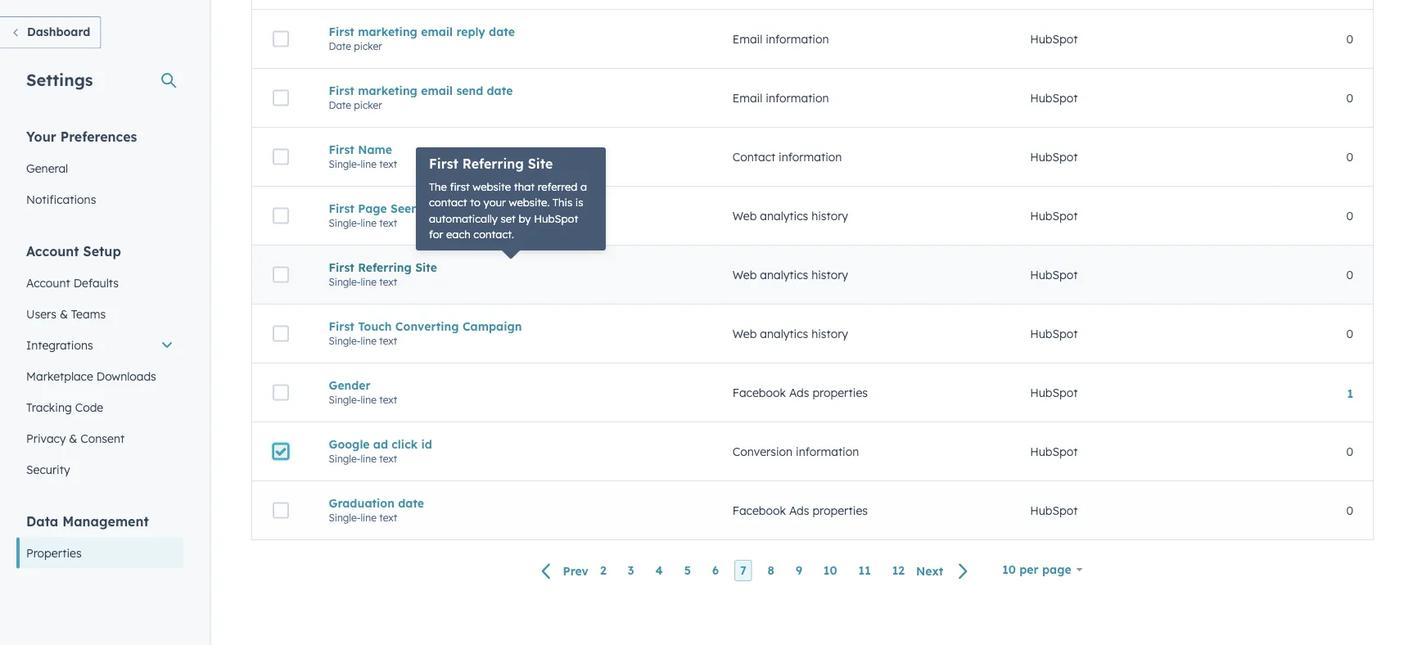 Task type: describe. For each thing, give the bounding box(es) containing it.
graduation date button
[[329, 496, 693, 510]]

11
[[859, 564, 871, 578]]

account for account defaults
[[26, 276, 70, 290]]

hubspot inside the first referring site the first website that referred a contact to your website. this is automatically set by hubspot for each contact.
[[534, 212, 578, 225]]

email information for first marketing email send date
[[733, 91, 829, 105]]

10 per page
[[1002, 563, 1072, 577]]

first touch converting campaign button
[[329, 319, 693, 333]]

marketing for first marketing email reply date
[[358, 24, 418, 39]]

privacy & consent link
[[16, 423, 183, 454]]

0 for google ad click id
[[1347, 444, 1354, 459]]

privacy & consent
[[26, 431, 125, 445]]

history for first page seen
[[812, 209, 848, 223]]

google ad click id single-line text
[[329, 437, 432, 465]]

for
[[429, 228, 443, 241]]

id
[[421, 437, 432, 451]]

facebook for gender
[[733, 385, 786, 400]]

picker for first marketing email reply date
[[354, 40, 382, 52]]

tracking
[[26, 400, 72, 414]]

11 button
[[853, 560, 877, 582]]

prev
[[563, 564, 589, 578]]

2 button
[[594, 560, 612, 582]]

dashboard
[[27, 25, 90, 39]]

information for first marketing email reply date
[[766, 32, 829, 46]]

10 for 10
[[824, 564, 837, 578]]

date for first marketing email send date
[[329, 99, 351, 111]]

a
[[580, 180, 587, 193]]

text inside first name single-line text
[[379, 158, 397, 170]]

marketing for first marketing email send date
[[358, 83, 418, 98]]

text inside graduation date single-line text
[[379, 512, 397, 524]]

account defaults
[[26, 276, 119, 290]]

site for first referring site single-line text
[[415, 260, 437, 275]]

your
[[26, 128, 56, 145]]

history for first referring site
[[812, 268, 848, 282]]

2
[[600, 564, 606, 578]]

line inside google ad click id single-line text
[[361, 453, 377, 465]]

tab panel containing first marketing email reply date
[[238, 0, 1387, 599]]

hubspot for first touch converting campaign
[[1030, 327, 1078, 341]]

security
[[26, 462, 70, 477]]

4 button
[[650, 560, 669, 582]]

ads for graduation date
[[789, 503, 809, 518]]

graduation date single-line text
[[329, 496, 424, 524]]

email for send
[[421, 83, 453, 98]]

reply
[[456, 24, 485, 39]]

10 button
[[818, 560, 843, 582]]

google
[[329, 437, 370, 451]]

hubspot for first page seen
[[1030, 209, 1078, 223]]

hubspot for graduation date
[[1030, 503, 1078, 518]]

converting
[[395, 319, 459, 333]]

7 button
[[734, 560, 752, 582]]

site for first referring site the first website that referred a contact to your website. this is automatically set by hubspot for each contact.
[[528, 156, 553, 172]]

gender
[[329, 378, 371, 392]]

hubspot for google ad click id
[[1030, 444, 1078, 459]]

account defaults link
[[16, 267, 183, 298]]

ad
[[373, 437, 388, 451]]

7
[[740, 564, 746, 578]]

consent
[[80, 431, 125, 445]]

information for google ad click id
[[796, 444, 859, 459]]

click
[[392, 437, 418, 451]]

management
[[62, 513, 149, 529]]

referred
[[538, 180, 578, 193]]

your preferences
[[26, 128, 137, 145]]

hubspot for first marketing email reply date
[[1030, 32, 1078, 46]]

general
[[26, 161, 68, 175]]

email information for first marketing email reply date
[[733, 32, 829, 46]]

ads for gender
[[789, 385, 809, 400]]

5
[[684, 564, 691, 578]]

text inside google ad click id single-line text
[[379, 453, 397, 465]]

properties link
[[16, 538, 183, 569]]

date inside graduation date single-line text
[[398, 496, 424, 510]]

first name button
[[329, 142, 693, 157]]

contact
[[733, 150, 776, 164]]

gender single-line text
[[329, 378, 397, 406]]

contact information
[[733, 150, 842, 164]]

analytics for first page seen
[[760, 209, 808, 223]]

web analytics history for first touch converting campaign
[[733, 327, 848, 341]]

page
[[1042, 563, 1072, 577]]

text inside first referring site single-line text
[[379, 276, 397, 288]]

first
[[450, 180, 470, 193]]

0 for first marketing email send date
[[1347, 91, 1354, 105]]

information for first marketing email send date
[[766, 91, 829, 105]]

notifications
[[26, 192, 96, 206]]

preferences
[[60, 128, 137, 145]]

8
[[768, 564, 775, 578]]

by
[[519, 212, 531, 225]]

marketplace downloads link
[[16, 361, 183, 392]]

8 button
[[762, 560, 780, 582]]

first touch converting campaign single-line text
[[329, 319, 522, 347]]

10 per page button
[[992, 554, 1094, 586]]

properties
[[26, 546, 82, 560]]

integrations
[[26, 338, 93, 352]]

send
[[456, 83, 483, 98]]

graduation
[[329, 496, 395, 510]]

facebook ads properties for graduation date
[[733, 503, 868, 518]]

tracking code link
[[16, 392, 183, 423]]

dashboard link
[[0, 16, 101, 49]]

users
[[26, 307, 56, 321]]

single- inside gender single-line text
[[329, 394, 361, 406]]

teams
[[71, 307, 106, 321]]

your preferences element
[[16, 127, 183, 215]]

security link
[[16, 454, 183, 485]]

1
[[1347, 386, 1354, 400]]

data management element
[[16, 512, 183, 645]]

first marketing email send date button
[[329, 83, 693, 98]]

web analytics history for first referring site
[[733, 268, 848, 282]]

text inside the first touch converting campaign single-line text
[[379, 335, 397, 347]]

first for first page seen
[[329, 201, 354, 216]]

date for first marketing email reply date
[[489, 24, 515, 39]]

web for first referring site
[[733, 268, 757, 282]]

first name single-line text
[[329, 142, 397, 170]]

3
[[628, 564, 634, 578]]



Task type: locate. For each thing, give the bounding box(es) containing it.
text down page
[[379, 217, 397, 229]]

first page seen button
[[329, 201, 693, 216]]

site down for on the top left of the page
[[415, 260, 437, 275]]

1 vertical spatial email
[[733, 91, 763, 105]]

general link
[[16, 153, 183, 184]]

1 horizontal spatial &
[[69, 431, 77, 445]]

2 0 from the top
[[1347, 91, 1354, 105]]

6 0 from the top
[[1347, 327, 1354, 341]]

1 text from the top
[[379, 158, 397, 170]]

site inside first referring site single-line text
[[415, 260, 437, 275]]

1 properties from the top
[[813, 385, 868, 400]]

1 vertical spatial facebook
[[733, 503, 786, 518]]

2 vertical spatial web
[[733, 327, 757, 341]]

0 for first touch converting campaign
[[1347, 327, 1354, 341]]

ads
[[789, 385, 809, 400], [789, 503, 809, 518]]

1 vertical spatial account
[[26, 276, 70, 290]]

line down the ad
[[361, 453, 377, 465]]

0 vertical spatial facebook ads properties
[[733, 385, 868, 400]]

first for first marketing email send date
[[329, 83, 354, 98]]

2 vertical spatial history
[[812, 327, 848, 341]]

4
[[656, 564, 663, 578]]

single- inside first page seen single-line text
[[329, 217, 361, 229]]

1 vertical spatial history
[[812, 268, 848, 282]]

account setup
[[26, 243, 121, 259]]

next
[[916, 564, 944, 578]]

first page seen single-line text
[[329, 201, 418, 229]]

site up that
[[528, 156, 553, 172]]

first for first marketing email reply date
[[329, 24, 354, 39]]

pagination navigation
[[532, 560, 979, 582]]

page
[[358, 201, 387, 216]]

single- down name
[[329, 158, 361, 170]]

10 inside 10 button
[[824, 564, 837, 578]]

12
[[892, 564, 905, 578]]

marketing
[[358, 24, 418, 39], [358, 83, 418, 98]]

information for first name
[[779, 150, 842, 164]]

1 single- from the top
[[329, 158, 361, 170]]

2 ads from the top
[[789, 503, 809, 518]]

1 facebook from the top
[[733, 385, 786, 400]]

0 for first marketing email reply date
[[1347, 32, 1354, 46]]

text up the ad
[[379, 394, 397, 406]]

2 vertical spatial analytics
[[760, 327, 808, 341]]

history
[[812, 209, 848, 223], [812, 268, 848, 282], [812, 327, 848, 341]]

0 vertical spatial referring
[[462, 156, 524, 172]]

settings
[[26, 69, 93, 90]]

integrations button
[[16, 330, 183, 361]]

2 marketing from the top
[[358, 83, 418, 98]]

3 web from the top
[[733, 327, 757, 341]]

date
[[329, 40, 351, 52], [329, 99, 351, 111]]

facebook ads properties for gender
[[733, 385, 868, 400]]

3 single- from the top
[[329, 276, 361, 288]]

1 vertical spatial ads
[[789, 503, 809, 518]]

first inside the first referring site the first website that referred a contact to your website. this is automatically set by hubspot for each contact.
[[429, 156, 458, 172]]

is
[[576, 196, 583, 209]]

0 for first page seen
[[1347, 209, 1354, 223]]

1 horizontal spatial 10
[[1002, 563, 1016, 577]]

email for reply
[[421, 24, 453, 39]]

5 line from the top
[[361, 394, 377, 406]]

to
[[470, 196, 481, 209]]

email inside first marketing email reply date date picker
[[421, 24, 453, 39]]

date right send
[[487, 83, 513, 98]]

7 line from the top
[[361, 512, 377, 524]]

2 web from the top
[[733, 268, 757, 282]]

text down graduation
[[379, 512, 397, 524]]

first inside the first touch converting campaign single-line text
[[329, 319, 354, 333]]

1 vertical spatial facebook ads properties
[[733, 503, 868, 518]]

analytics for first touch converting campaign
[[760, 327, 808, 341]]

0 vertical spatial ads
[[789, 385, 809, 400]]

5 button
[[679, 560, 697, 582]]

date
[[489, 24, 515, 39], [487, 83, 513, 98], [398, 496, 424, 510]]

1 email from the top
[[733, 32, 763, 46]]

0 vertical spatial account
[[26, 243, 79, 259]]

0 for first name
[[1347, 150, 1354, 164]]

first referring site tooltip
[[416, 147, 606, 251]]

2 email information from the top
[[733, 91, 829, 105]]

date inside first marketing email reply date date picker
[[489, 24, 515, 39]]

single- inside first referring site single-line text
[[329, 276, 361, 288]]

1 vertical spatial date
[[329, 99, 351, 111]]

3 0 from the top
[[1347, 150, 1354, 164]]

picker inside first marketing email send date date picker
[[354, 99, 382, 111]]

the
[[429, 180, 447, 193]]

2 text from the top
[[379, 217, 397, 229]]

line up touch
[[361, 276, 377, 288]]

line inside first name single-line text
[[361, 158, 377, 170]]

1 line from the top
[[361, 158, 377, 170]]

1 web analytics history from the top
[[733, 209, 848, 223]]

5 single- from the top
[[329, 394, 361, 406]]

5 text from the top
[[379, 394, 397, 406]]

0 vertical spatial picker
[[354, 40, 382, 52]]

line inside the first touch converting campaign single-line text
[[361, 335, 377, 347]]

your
[[484, 196, 506, 209]]

web analytics history for first page seen
[[733, 209, 848, 223]]

setup
[[83, 243, 121, 259]]

properties
[[813, 385, 868, 400], [813, 503, 868, 518]]

7 text from the top
[[379, 512, 397, 524]]

1 vertical spatial picker
[[354, 99, 382, 111]]

2 facebook from the top
[[733, 503, 786, 518]]

hubspot for gender
[[1030, 385, 1078, 400]]

single- down google
[[329, 453, 361, 465]]

text down touch
[[379, 335, 397, 347]]

6 single- from the top
[[329, 453, 361, 465]]

website.
[[509, 196, 550, 209]]

date inside first marketing email reply date date picker
[[329, 40, 351, 52]]

& for privacy
[[69, 431, 77, 445]]

first referring site button
[[329, 260, 693, 275]]

picker up first marketing email send date date picker
[[354, 40, 382, 52]]

referring inside first referring site single-line text
[[358, 260, 412, 275]]

1 vertical spatial properties
[[813, 503, 868, 518]]

2 web analytics history from the top
[[733, 268, 848, 282]]

email left send
[[421, 83, 453, 98]]

1 vertical spatial web analytics history
[[733, 268, 848, 282]]

2 email from the top
[[421, 83, 453, 98]]

properties for gender
[[813, 385, 868, 400]]

0 for first referring site
[[1347, 268, 1354, 282]]

0 horizontal spatial 10
[[824, 564, 837, 578]]

1 horizontal spatial referring
[[462, 156, 524, 172]]

0 vertical spatial email
[[421, 24, 453, 39]]

12 button
[[887, 560, 911, 582]]

facebook ads properties up conversion information
[[733, 385, 868, 400]]

1 vertical spatial marketing
[[358, 83, 418, 98]]

marketing inside first marketing email reply date date picker
[[358, 24, 418, 39]]

text
[[379, 158, 397, 170], [379, 217, 397, 229], [379, 276, 397, 288], [379, 335, 397, 347], [379, 394, 397, 406], [379, 453, 397, 465], [379, 512, 397, 524]]

marketing inside first marketing email send date date picker
[[358, 83, 418, 98]]

1 email from the top
[[421, 24, 453, 39]]

contact
[[429, 196, 467, 209]]

single- down gender
[[329, 394, 361, 406]]

1 vertical spatial web
[[733, 268, 757, 282]]

code
[[75, 400, 103, 414]]

0 vertical spatial date
[[489, 24, 515, 39]]

website
[[473, 180, 511, 193]]

3 analytics from the top
[[760, 327, 808, 341]]

downloads
[[96, 369, 156, 383]]

picker
[[354, 40, 382, 52], [354, 99, 382, 111]]

analytics for first referring site
[[760, 268, 808, 282]]

single- down page
[[329, 217, 361, 229]]

line down touch
[[361, 335, 377, 347]]

information
[[766, 32, 829, 46], [766, 91, 829, 105], [779, 150, 842, 164], [796, 444, 859, 459]]

5 0 from the top
[[1347, 268, 1354, 282]]

0 vertical spatial &
[[60, 307, 68, 321]]

referring down first page seen single-line text
[[358, 260, 412, 275]]

4 0 from the top
[[1347, 209, 1354, 223]]

ads up conversion information
[[789, 385, 809, 400]]

0 for graduation date
[[1347, 503, 1354, 518]]

site inside the first referring site the first website that referred a contact to your website. this is automatically set by hubspot for each contact.
[[528, 156, 553, 172]]

account setup element
[[16, 242, 183, 485]]

referring up website
[[462, 156, 524, 172]]

1 ads from the top
[[789, 385, 809, 400]]

marketplace downloads
[[26, 369, 156, 383]]

1 web from the top
[[733, 209, 757, 223]]

single- up touch
[[329, 276, 361, 288]]

single- down graduation
[[329, 512, 361, 524]]

marketing up first marketing email send date date picker
[[358, 24, 418, 39]]

first referring site the first website that referred a contact to your website. this is automatically set by hubspot for each contact.
[[429, 156, 587, 241]]

per
[[1020, 563, 1039, 577]]

1 marketing from the top
[[358, 24, 418, 39]]

data management
[[26, 513, 149, 529]]

picker for first marketing email send date
[[354, 99, 382, 111]]

2 picker from the top
[[354, 99, 382, 111]]

first inside first marketing email reply date date picker
[[329, 24, 354, 39]]

0 vertical spatial history
[[812, 209, 848, 223]]

conversion
[[733, 444, 793, 459]]

single- down touch
[[329, 335, 361, 347]]

0 vertical spatial email
[[733, 32, 763, 46]]

2 email from the top
[[733, 91, 763, 105]]

2 line from the top
[[361, 217, 377, 229]]

first referring site single-line text
[[329, 260, 437, 288]]

0 vertical spatial web analytics history
[[733, 209, 848, 223]]

site
[[528, 156, 553, 172], [415, 260, 437, 275]]

2 vertical spatial web analytics history
[[733, 327, 848, 341]]

2 analytics from the top
[[760, 268, 808, 282]]

10 right '9'
[[824, 564, 837, 578]]

google ad click id button
[[329, 437, 693, 451]]

account
[[26, 243, 79, 259], [26, 276, 70, 290]]

0 horizontal spatial referring
[[358, 260, 412, 275]]

0 vertical spatial web
[[733, 209, 757, 223]]

first inside first page seen single-line text
[[329, 201, 354, 216]]

account up account defaults at the left
[[26, 243, 79, 259]]

line down name
[[361, 158, 377, 170]]

single- inside graduation date single-line text
[[329, 512, 361, 524]]

0 horizontal spatial &
[[60, 307, 68, 321]]

marketing up name
[[358, 83, 418, 98]]

6 button
[[707, 560, 725, 582]]

1 vertical spatial email
[[421, 83, 453, 98]]

0 vertical spatial properties
[[813, 385, 868, 400]]

hubspot for first marketing email send date
[[1030, 91, 1078, 105]]

0 vertical spatial date
[[329, 40, 351, 52]]

automatically
[[429, 212, 498, 225]]

1 vertical spatial email information
[[733, 91, 829, 105]]

1 account from the top
[[26, 243, 79, 259]]

facebook up conversion
[[733, 385, 786, 400]]

facebook for graduation date
[[733, 503, 786, 518]]

text inside first page seen single-line text
[[379, 217, 397, 229]]

properties for graduation date
[[813, 503, 868, 518]]

hubspot for first referring site
[[1030, 268, 1078, 282]]

1 picker from the top
[[354, 40, 382, 52]]

0 horizontal spatial site
[[415, 260, 437, 275]]

facebook
[[733, 385, 786, 400], [733, 503, 786, 518]]

1 button
[[1347, 386, 1354, 400]]

email left reply
[[421, 24, 453, 39]]

facebook ads properties down conversion information
[[733, 503, 868, 518]]

first inside first referring site single-line text
[[329, 260, 354, 275]]

line inside first referring site single-line text
[[361, 276, 377, 288]]

single- inside first name single-line text
[[329, 158, 361, 170]]

prev button
[[532, 560, 594, 582]]

facebook ads properties
[[733, 385, 868, 400], [733, 503, 868, 518]]

4 text from the top
[[379, 335, 397, 347]]

line inside graduation date single-line text
[[361, 512, 377, 524]]

referring for first referring site the first website that referred a contact to your website. this is automatically set by hubspot for each contact.
[[462, 156, 524, 172]]

2 single- from the top
[[329, 217, 361, 229]]

touch
[[358, 319, 392, 333]]

4 line from the top
[[361, 335, 377, 347]]

line inside first page seen single-line text
[[361, 217, 377, 229]]

1 date from the top
[[329, 40, 351, 52]]

1 facebook ads properties from the top
[[733, 385, 868, 400]]

account up users
[[26, 276, 70, 290]]

1 horizontal spatial site
[[528, 156, 553, 172]]

text down the ad
[[379, 453, 397, 465]]

2 vertical spatial date
[[398, 496, 424, 510]]

6 text from the top
[[379, 453, 397, 465]]

campaign
[[463, 319, 522, 333]]

first for first touch converting campaign
[[329, 319, 354, 333]]

first for first name
[[329, 142, 354, 157]]

2 date from the top
[[329, 99, 351, 111]]

data
[[26, 513, 58, 529]]

properties up 10 button
[[813, 503, 868, 518]]

1 analytics from the top
[[760, 209, 808, 223]]

seen
[[391, 201, 418, 216]]

date right reply
[[489, 24, 515, 39]]

single-
[[329, 158, 361, 170], [329, 217, 361, 229], [329, 276, 361, 288], [329, 335, 361, 347], [329, 394, 361, 406], [329, 453, 361, 465], [329, 512, 361, 524]]

line down page
[[361, 217, 377, 229]]

first inside first name single-line text
[[329, 142, 354, 157]]

email for first marketing email reply date
[[733, 32, 763, 46]]

account for account setup
[[26, 243, 79, 259]]

0 vertical spatial site
[[528, 156, 553, 172]]

& right privacy on the bottom left of the page
[[69, 431, 77, 445]]

2 account from the top
[[26, 276, 70, 290]]

1 vertical spatial &
[[69, 431, 77, 445]]

3 line from the top
[[361, 276, 377, 288]]

referring for first referring site single-line text
[[358, 260, 412, 275]]

0 vertical spatial marketing
[[358, 24, 418, 39]]

10 left per
[[1002, 563, 1016, 577]]

1 0 from the top
[[1347, 32, 1354, 46]]

email inside first marketing email send date date picker
[[421, 83, 453, 98]]

web for first page seen
[[733, 209, 757, 223]]

email for first marketing email send date
[[733, 91, 763, 105]]

first for first referring site
[[329, 260, 354, 275]]

date right graduation
[[398, 496, 424, 510]]

6 line from the top
[[361, 453, 377, 465]]

history for first touch converting campaign
[[812, 327, 848, 341]]

email
[[733, 32, 763, 46], [733, 91, 763, 105]]

1 email information from the top
[[733, 32, 829, 46]]

tracking code
[[26, 400, 103, 414]]

first inside first marketing email send date date picker
[[329, 83, 354, 98]]

3 button
[[622, 560, 640, 582]]

line down graduation
[[361, 512, 377, 524]]

0 vertical spatial facebook
[[733, 385, 786, 400]]

first
[[329, 24, 354, 39], [329, 83, 354, 98], [329, 142, 354, 157], [429, 156, 458, 172], [329, 201, 354, 216], [329, 260, 354, 275], [329, 319, 354, 333]]

properties up conversion information
[[813, 385, 868, 400]]

9
[[796, 564, 802, 578]]

10 inside 10 per page popup button
[[1002, 563, 1016, 577]]

facebook down conversion
[[733, 503, 786, 518]]

1 vertical spatial date
[[487, 83, 513, 98]]

line down gender
[[361, 394, 377, 406]]

each
[[446, 228, 471, 241]]

picker up name
[[354, 99, 382, 111]]

2 properties from the top
[[813, 503, 868, 518]]

text up touch
[[379, 276, 397, 288]]

7 single- from the top
[[329, 512, 361, 524]]

first marketing email reply date date picker
[[329, 24, 515, 52]]

& for users
[[60, 307, 68, 321]]

1 vertical spatial referring
[[358, 260, 412, 275]]

line inside gender single-line text
[[361, 394, 377, 406]]

date inside first marketing email send date date picker
[[329, 99, 351, 111]]

date for first marketing email reply date
[[329, 40, 351, 52]]

0 vertical spatial analytics
[[760, 209, 808, 223]]

conversion information
[[733, 444, 859, 459]]

single- inside the first touch converting campaign single-line text
[[329, 335, 361, 347]]

7 0 from the top
[[1347, 444, 1354, 459]]

3 web analytics history from the top
[[733, 327, 848, 341]]

users & teams
[[26, 307, 106, 321]]

marketplace
[[26, 369, 93, 383]]

users & teams link
[[16, 298, 183, 330]]

3 history from the top
[[812, 327, 848, 341]]

1 history from the top
[[812, 209, 848, 223]]

8 0 from the top
[[1347, 503, 1354, 518]]

text down name
[[379, 158, 397, 170]]

picker inside first marketing email reply date date picker
[[354, 40, 382, 52]]

ads down conversion information
[[789, 503, 809, 518]]

web for first touch converting campaign
[[733, 327, 757, 341]]

10 for 10 per page
[[1002, 563, 1016, 577]]

single- inside google ad click id single-line text
[[329, 453, 361, 465]]

email
[[421, 24, 453, 39], [421, 83, 453, 98]]

referring inside the first referring site the first website that referred a contact to your website. this is automatically set by hubspot for each contact.
[[462, 156, 524, 172]]

2 history from the top
[[812, 268, 848, 282]]

date inside first marketing email send date date picker
[[487, 83, 513, 98]]

line
[[361, 158, 377, 170], [361, 217, 377, 229], [361, 276, 377, 288], [361, 335, 377, 347], [361, 394, 377, 406], [361, 453, 377, 465], [361, 512, 377, 524]]

gender button
[[329, 378, 693, 392]]

& right users
[[60, 307, 68, 321]]

1 vertical spatial analytics
[[760, 268, 808, 282]]

contact.
[[474, 228, 514, 241]]

first marketing email reply date button
[[329, 24, 693, 39]]

3 text from the top
[[379, 276, 397, 288]]

hubspot for first name
[[1030, 150, 1078, 164]]

1 vertical spatial site
[[415, 260, 437, 275]]

text inside gender single-line text
[[379, 394, 397, 406]]

web analytics history
[[733, 209, 848, 223], [733, 268, 848, 282], [733, 327, 848, 341]]

4 single- from the top
[[329, 335, 361, 347]]

that
[[514, 180, 535, 193]]

2 facebook ads properties from the top
[[733, 503, 868, 518]]

0 vertical spatial email information
[[733, 32, 829, 46]]

tab panel
[[238, 0, 1387, 599]]

date for first marketing email send date
[[487, 83, 513, 98]]

name
[[358, 142, 392, 157]]



Task type: vqa. For each thing, say whether or not it's contained in the screenshot.
Press to sort. image associated with 1st Press to sort. element from left
no



